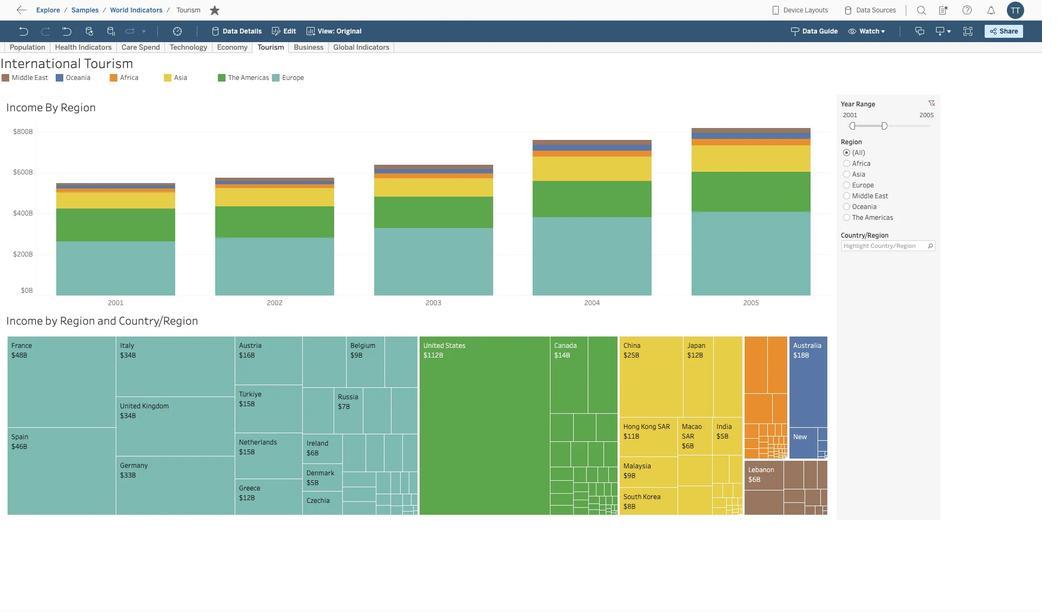 Task type: describe. For each thing, give the bounding box(es) containing it.
tourism element
[[173, 6, 204, 14]]

world
[[110, 6, 129, 14]]

skip
[[28, 8, 46, 18]]

samples
[[71, 6, 99, 14]]

world indicators link
[[110, 6, 163, 15]]

2 / from the left
[[103, 6, 106, 14]]

explore link
[[36, 6, 61, 15]]

tourism
[[177, 6, 201, 14]]

samples link
[[71, 6, 99, 15]]



Task type: locate. For each thing, give the bounding box(es) containing it.
/ left world
[[103, 6, 106, 14]]

content
[[59, 8, 93, 18]]

2 horizontal spatial /
[[166, 6, 170, 14]]

indicators
[[130, 6, 163, 14]]

1 / from the left
[[64, 6, 68, 14]]

3 / from the left
[[166, 6, 170, 14]]

to
[[49, 8, 57, 18]]

skip to content link
[[26, 6, 110, 20]]

1 horizontal spatial /
[[103, 6, 106, 14]]

explore / samples / world indicators /
[[36, 6, 170, 14]]

explore
[[36, 6, 60, 14]]

0 horizontal spatial /
[[64, 6, 68, 14]]

/
[[64, 6, 68, 14], [103, 6, 106, 14], [166, 6, 170, 14]]

/ right the to
[[64, 6, 68, 14]]

/ left tourism element
[[166, 6, 170, 14]]

skip to content
[[28, 8, 93, 18]]



Task type: vqa. For each thing, say whether or not it's contained in the screenshot.
Return Reason
no



